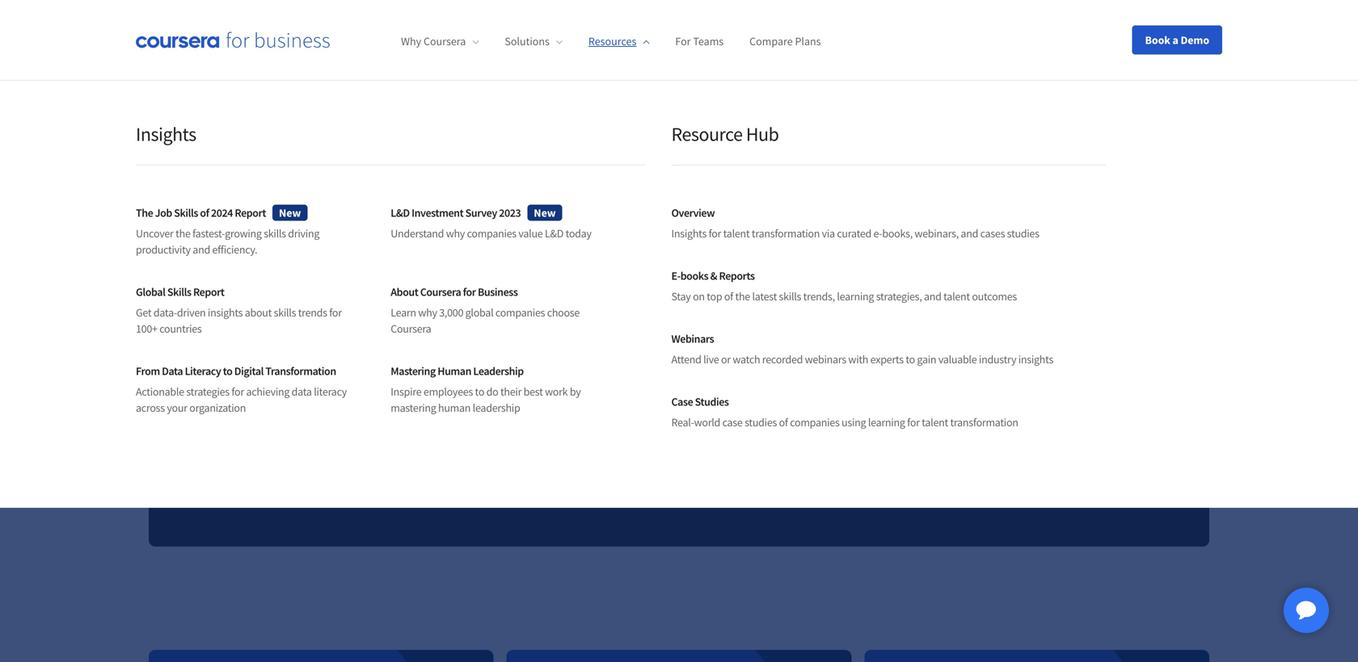 Task type: vqa. For each thing, say whether or not it's contained in the screenshot.


Task type: describe. For each thing, give the bounding box(es) containing it.
insights inside webinars attend live or watch recorded webinars with experts to gain valuable industry insights
[[1018, 353, 1054, 367]]

inspire
[[391, 385, 422, 399]]

talk
[[298, 198, 379, 263]]

talent inside overview insights for talent transformation via curated e-books, webinars, and cases studies
[[723, 226, 750, 241]]

change.
[[955, 285, 1019, 309]]

survey
[[465, 206, 497, 220]]

countries
[[159, 322, 202, 336]]

literacy
[[314, 385, 347, 399]]

attend
[[671, 353, 701, 367]]

mastering
[[391, 364, 436, 379]]

teams inside get coursera for teams 'link'
[[796, 427, 826, 442]]

best
[[524, 385, 543, 399]]

resource hub
[[671, 122, 779, 146]]

webinars,
[[915, 226, 959, 241]]

digital
[[234, 364, 264, 379]]

0 horizontal spatial of
[[200, 206, 209, 220]]

&
[[710, 269, 717, 283]]

fewer
[[570, 426, 600, 442]]

mastering human leadership inspire employees to do their best work by mastering human leadership
[[391, 364, 581, 416]]

on
[[693, 289, 705, 304]]

how
[[594, 285, 629, 309]]

for
[[675, 34, 691, 49]]

upskilling
[[516, 426, 567, 442]]

employees?
[[652, 426, 714, 442]]

the inside e-books & reports stay on top of the latest skills trends, learning strategies, and talent outcomes
[[735, 289, 750, 304]]

connect with our team to learn how you can prepare your business for rapid change.
[[340, 285, 1019, 309]]

insights inside overview insights for talent transformation via curated e-books, webinars, and cases studies
[[671, 226, 707, 241]]

case studies real-world case studies of companies using learning for talent transformation
[[671, 395, 1018, 430]]

you
[[633, 285, 663, 309]]

from data literacy to digital transformation actionable strategies for achieving data literacy across your organization
[[136, 364, 347, 416]]

for inside from data literacy to digital transformation actionable strategies for achieving data literacy across your organization
[[232, 385, 244, 399]]

get coursera for teams link
[[717, 425, 843, 444]]

human
[[438, 364, 471, 379]]

why coursera
[[401, 34, 466, 49]]

webinars
[[671, 332, 714, 346]]

get coursera for teams
[[717, 427, 826, 442]]

e-
[[874, 226, 882, 241]]

2023
[[499, 206, 521, 220]]

top
[[707, 289, 722, 304]]

actionable
[[136, 385, 184, 399]]

solutions
[[505, 34, 550, 49]]

studies inside case studies real-world case studies of companies using learning for talent transformation
[[745, 416, 777, 430]]

transformation inside overview insights for talent transformation via curated e-books, webinars, and cases studies
[[752, 226, 820, 241]]

let's talk about making talent your advantage
[[189, 198, 1169, 263]]

leadership
[[473, 401, 520, 416]]

curated
[[837, 226, 872, 241]]

for inside global skills report get data-driven insights about skills trends for 100+ countries
[[329, 306, 342, 320]]

rapid
[[909, 285, 951, 309]]

0 vertical spatial with
[[411, 285, 447, 309]]

for teams
[[675, 34, 724, 49]]

book a demo button
[[1132, 25, 1222, 55]]

new for l&d
[[534, 206, 556, 220]]

studies inside overview insights for talent transformation via curated e-books, webinars, and cases studies
[[1007, 226, 1039, 241]]

efficiency.
[[212, 243, 257, 257]]

for inside 'link'
[[780, 427, 794, 442]]

data-
[[153, 306, 177, 320]]

business
[[478, 285, 518, 300]]

resource
[[671, 122, 743, 146]]

skills inside global skills report get data-driven insights about skills trends for 100+ countries
[[167, 285, 191, 300]]

the
[[136, 206, 153, 220]]

their
[[500, 385, 522, 399]]

0 vertical spatial l&d
[[391, 206, 410, 220]]

books
[[681, 269, 708, 283]]

about
[[391, 285, 418, 300]]

solutions link
[[505, 34, 563, 49]]

0 vertical spatial companies
[[467, 226, 517, 241]]

new for skills
[[279, 206, 301, 220]]

organization
[[189, 401, 246, 416]]

data
[[162, 364, 183, 379]]

3,000
[[439, 306, 463, 320]]

live
[[703, 353, 719, 367]]

with inside webinars attend live or watch recorded webinars with experts to gain valuable industry insights
[[848, 353, 868, 367]]

to inside webinars attend live or watch recorded webinars with experts to gain valuable industry insights
[[906, 353, 915, 367]]

coursera for about
[[420, 285, 461, 300]]

data
[[292, 385, 312, 399]]

by
[[570, 385, 581, 399]]

your inside from data literacy to digital transformation actionable strategies for achieving data literacy across your organization
[[167, 401, 187, 416]]

why
[[401, 34, 421, 49]]

recorded
[[762, 353, 803, 367]]

case
[[671, 395, 693, 410]]

and inside overview insights for talent transformation via curated e-books, webinars, and cases studies
[[961, 226, 978, 241]]

strategies,
[[876, 289, 922, 304]]

uncover the fastest-growing skills driving productivity and efficiency.
[[136, 226, 319, 257]]

transformation inside case studies real-world case studies of companies using learning for talent transformation
[[950, 416, 1018, 430]]

a
[[1173, 33, 1179, 47]]

book
[[1145, 33, 1171, 47]]

1 horizontal spatial l&d
[[545, 226, 564, 241]]

global
[[465, 306, 493, 320]]

talent inside case studies real-world case studies of companies using learning for talent transformation
[[922, 416, 948, 430]]

0 vertical spatial skills
[[174, 206, 198, 220]]

skills inside uncover the fastest-growing skills driving productivity and efficiency.
[[264, 226, 286, 241]]

fastest-
[[193, 226, 225, 241]]

making
[[528, 198, 689, 263]]

resources link
[[588, 34, 650, 49]]

do
[[486, 385, 498, 399]]

talent inside e-books & reports stay on top of the latest skills trends, learning strategies, and talent outcomes
[[944, 289, 970, 304]]

to inside mastering human leadership inspire employees to do their best work by mastering human leadership
[[475, 385, 484, 399]]

learning inside case studies real-world case studies of companies using learning for talent transformation
[[868, 416, 905, 430]]

team
[[483, 285, 524, 309]]

2024
[[211, 206, 233, 220]]

0 vertical spatial your
[[836, 198, 934, 263]]

learn
[[549, 285, 590, 309]]

get inside global skills report get data-driven insights about skills trends for 100+ countries
[[136, 306, 151, 320]]

using
[[842, 416, 866, 430]]

125
[[630, 426, 649, 442]]

to left choose
[[528, 285, 545, 309]]

upskilling fewer than 125 employees?
[[516, 426, 717, 442]]

1 horizontal spatial report
[[235, 206, 266, 220]]

0 vertical spatial why
[[446, 226, 465, 241]]

reports
[[719, 269, 755, 283]]

e-books & reports stay on top of the latest skills trends, learning strategies, and talent outcomes
[[671, 269, 1017, 304]]

report inside global skills report get data-driven insights about skills trends for 100+ countries
[[193, 285, 224, 300]]

e-
[[671, 269, 681, 283]]

cases
[[980, 226, 1005, 241]]

mastering
[[391, 401, 436, 416]]

understand
[[391, 226, 444, 241]]



Task type: locate. For each thing, give the bounding box(es) containing it.
the inside uncover the fastest-growing skills driving productivity and efficiency.
[[176, 226, 190, 241]]

insights right industry on the bottom of the page
[[1018, 353, 1054, 367]]

2 horizontal spatial and
[[961, 226, 978, 241]]

insights down the "overview"
[[671, 226, 707, 241]]

0 horizontal spatial and
[[193, 243, 210, 257]]

for down digital
[[232, 385, 244, 399]]

1 vertical spatial of
[[724, 289, 733, 304]]

get down studies on the bottom right of page
[[717, 427, 733, 442]]

latest
[[752, 289, 777, 304]]

skills inside global skills report get data-driven insights about skills trends for 100+ countries
[[274, 306, 296, 320]]

0 horizontal spatial teams
[[693, 34, 724, 49]]

l&d up understand
[[391, 206, 410, 220]]

the
[[176, 226, 190, 241], [735, 289, 750, 304]]

human
[[438, 401, 471, 416]]

1 vertical spatial and
[[193, 243, 210, 257]]

and left the cases
[[961, 226, 978, 241]]

with
[[411, 285, 447, 309], [848, 353, 868, 367]]

1 vertical spatial teams
[[796, 427, 826, 442]]

literacy
[[185, 364, 221, 379]]

1 horizontal spatial with
[[848, 353, 868, 367]]

get
[[136, 306, 151, 320], [717, 427, 733, 442]]

can
[[667, 285, 696, 309]]

0 vertical spatial report
[[235, 206, 266, 220]]

2 vertical spatial companies
[[790, 416, 840, 430]]

companies down business
[[496, 306, 545, 320]]

0 horizontal spatial about
[[245, 306, 272, 320]]

of inside e-books & reports stay on top of the latest skills trends, learning strategies, and talent outcomes
[[724, 289, 733, 304]]

1 horizontal spatial your
[[767, 285, 804, 309]]

and down fastest-
[[193, 243, 210, 257]]

watch
[[733, 353, 760, 367]]

1 horizontal spatial new
[[534, 206, 556, 220]]

compare
[[750, 34, 793, 49]]

0 horizontal spatial l&d
[[391, 206, 410, 220]]

to
[[528, 285, 545, 309], [906, 353, 915, 367], [223, 364, 232, 379], [475, 385, 484, 399]]

1 vertical spatial insights
[[1018, 353, 1054, 367]]

global
[[136, 285, 165, 300]]

for down the "overview"
[[709, 226, 721, 241]]

understand why companies value l&d today
[[391, 226, 592, 241]]

the job skills of 2024 report
[[136, 206, 266, 220]]

of inside case studies real-world case studies of companies using learning for talent transformation
[[779, 416, 788, 430]]

1 horizontal spatial insights
[[1018, 353, 1054, 367]]

1 new from the left
[[279, 206, 301, 220]]

of right case
[[779, 416, 788, 430]]

about
[[389, 198, 517, 263], [245, 306, 272, 320]]

0 horizontal spatial your
[[167, 401, 187, 416]]

report up growing
[[235, 206, 266, 220]]

transformation left the via
[[752, 226, 820, 241]]

the down reports
[[735, 289, 750, 304]]

0 horizontal spatial insights
[[136, 122, 196, 146]]

with left "experts"
[[848, 353, 868, 367]]

1 vertical spatial about
[[245, 306, 272, 320]]

get inside 'link'
[[717, 427, 733, 442]]

of right top
[[724, 289, 733, 304]]

0 horizontal spatial get
[[136, 306, 151, 320]]

new up driving
[[279, 206, 301, 220]]

100+
[[136, 322, 157, 336]]

experts
[[870, 353, 904, 367]]

1 vertical spatial your
[[767, 285, 804, 309]]

for teams link
[[675, 34, 724, 49]]

talent
[[699, 198, 826, 263], [723, 226, 750, 241], [944, 289, 970, 304], [922, 416, 948, 430]]

valuable
[[939, 353, 977, 367]]

0 horizontal spatial why
[[418, 306, 437, 320]]

driving
[[288, 226, 319, 241]]

0 horizontal spatial the
[[176, 226, 190, 241]]

learn
[[391, 306, 416, 320]]

skills inside e-books & reports stay on top of the latest skills trends, learning strategies, and talent outcomes
[[779, 289, 801, 304]]

industry
[[979, 353, 1016, 367]]

transformation down industry on the bottom of the page
[[950, 416, 1018, 430]]

skills right job
[[174, 206, 198, 220]]

for right case
[[780, 427, 794, 442]]

the up productivity
[[176, 226, 190, 241]]

0 vertical spatial studies
[[1007, 226, 1039, 241]]

about coursera for business learn why 3,000 global companies choose coursera
[[391, 285, 580, 336]]

or
[[721, 353, 731, 367]]

0 vertical spatial transformation
[[752, 226, 820, 241]]

1 horizontal spatial why
[[446, 226, 465, 241]]

to left gain
[[906, 353, 915, 367]]

skills right latest
[[779, 289, 801, 304]]

webinars attend live or watch recorded webinars with experts to gain valuable industry insights
[[671, 332, 1054, 367]]

0 vertical spatial insights
[[136, 122, 196, 146]]

coursera up 3,000
[[420, 285, 461, 300]]

coursera for get
[[736, 427, 778, 442]]

coursera right 'why'
[[424, 34, 466, 49]]

0 vertical spatial of
[[200, 206, 209, 220]]

report up driven at the top of the page
[[193, 285, 224, 300]]

investment
[[412, 206, 463, 220]]

2 new from the left
[[534, 206, 556, 220]]

1 horizontal spatial the
[[735, 289, 750, 304]]

employees
[[424, 385, 473, 399]]

connect
[[340, 285, 407, 309]]

strategies
[[186, 385, 230, 399]]

2 vertical spatial skills
[[274, 306, 296, 320]]

achieving
[[246, 385, 290, 399]]

insights inside global skills report get data-driven insights about skills trends for 100+ countries
[[208, 306, 243, 320]]

why coursera link
[[401, 34, 479, 49]]

skills
[[174, 206, 198, 220], [167, 285, 191, 300]]

0 vertical spatial and
[[961, 226, 978, 241]]

and inside uncover the fastest-growing skills driving productivity and efficiency.
[[193, 243, 210, 257]]

hub
[[746, 122, 779, 146]]

1 vertical spatial l&d
[[545, 226, 564, 241]]

overview
[[671, 206, 715, 220]]

0 vertical spatial insights
[[208, 306, 243, 320]]

studies right case
[[745, 416, 777, 430]]

learning right using at the bottom
[[868, 416, 905, 430]]

0 vertical spatial skills
[[264, 226, 286, 241]]

1 horizontal spatial of
[[724, 289, 733, 304]]

to left do
[[475, 385, 484, 399]]

world
[[694, 416, 720, 430]]

advantage
[[944, 198, 1169, 263]]

1 horizontal spatial transformation
[[950, 416, 1018, 430]]

coursera right world
[[736, 427, 778, 442]]

2 vertical spatial your
[[167, 401, 187, 416]]

1 vertical spatial studies
[[745, 416, 777, 430]]

from
[[136, 364, 160, 379]]

teams left using at the bottom
[[796, 427, 826, 442]]

of left 2024
[[200, 206, 209, 220]]

insights up job
[[136, 122, 196, 146]]

1 vertical spatial the
[[735, 289, 750, 304]]

demo
[[1181, 33, 1210, 47]]

why left 3,000
[[418, 306, 437, 320]]

insights right driven at the top of the page
[[208, 306, 243, 320]]

job
[[155, 206, 172, 220]]

to inside from data literacy to digital transformation actionable strategies for achieving data literacy across your organization
[[223, 364, 232, 379]]

for up "global"
[[463, 285, 476, 300]]

2 horizontal spatial of
[[779, 416, 788, 430]]

0 vertical spatial learning
[[837, 289, 874, 304]]

for right trends
[[329, 306, 342, 320]]

coursera
[[424, 34, 466, 49], [420, 285, 461, 300], [391, 322, 431, 336], [736, 427, 778, 442]]

business
[[807, 285, 878, 309]]

0 vertical spatial teams
[[693, 34, 724, 49]]

about inside global skills report get data-driven insights about skills trends for 100+ countries
[[245, 306, 272, 320]]

l&d right value
[[545, 226, 564, 241]]

uncover
[[136, 226, 174, 241]]

new up value
[[534, 206, 556, 220]]

0 horizontal spatial studies
[[745, 416, 777, 430]]

for right using at the bottom
[[907, 416, 920, 430]]

today
[[566, 226, 592, 241]]

leadership
[[473, 364, 524, 379]]

coursera for why
[[424, 34, 466, 49]]

1 vertical spatial why
[[418, 306, 437, 320]]

0 horizontal spatial transformation
[[752, 226, 820, 241]]

2 horizontal spatial your
[[836, 198, 934, 263]]

0 horizontal spatial with
[[411, 285, 447, 309]]

coursera down learn
[[391, 322, 431, 336]]

of
[[200, 206, 209, 220], [724, 289, 733, 304], [779, 416, 788, 430]]

for inside case studies real-world case studies of companies using learning for talent transformation
[[907, 416, 920, 430]]

via
[[822, 226, 835, 241]]

coursera inside 'link'
[[736, 427, 778, 442]]

0 horizontal spatial report
[[193, 285, 224, 300]]

studies right the cases
[[1007, 226, 1039, 241]]

learning right trends,
[[837, 289, 874, 304]]

why
[[446, 226, 465, 241], [418, 306, 437, 320]]

why down l&d investment survey 2023 on the top of the page
[[446, 226, 465, 241]]

global skills report get data-driven insights about skills trends for 100+ countries
[[136, 285, 342, 336]]

with left our
[[411, 285, 447, 309]]

and right "strategies,"
[[924, 289, 942, 304]]

teams right for
[[693, 34, 724, 49]]

1 horizontal spatial and
[[924, 289, 942, 304]]

1 vertical spatial skills
[[167, 285, 191, 300]]

and inside e-books & reports stay on top of the latest skills trends, learning strategies, and talent outcomes
[[924, 289, 942, 304]]

1 horizontal spatial insights
[[671, 226, 707, 241]]

learning
[[837, 289, 874, 304], [868, 416, 905, 430]]

growing
[[225, 226, 262, 241]]

choose
[[547, 306, 580, 320]]

1 horizontal spatial get
[[717, 427, 733, 442]]

l&d
[[391, 206, 410, 220], [545, 226, 564, 241]]

why inside about coursera for business learn why 3,000 global companies choose coursera
[[418, 306, 437, 320]]

0 horizontal spatial insights
[[208, 306, 243, 320]]

1 vertical spatial with
[[848, 353, 868, 367]]

productivity
[[136, 243, 191, 257]]

1 vertical spatial get
[[717, 427, 733, 442]]

for inside about coursera for business learn why 3,000 global companies choose coursera
[[463, 285, 476, 300]]

companies
[[467, 226, 517, 241], [496, 306, 545, 320], [790, 416, 840, 430]]

trends,
[[803, 289, 835, 304]]

1 vertical spatial report
[[193, 285, 224, 300]]

0 vertical spatial get
[[136, 306, 151, 320]]

1 horizontal spatial about
[[389, 198, 517, 263]]

2 vertical spatial of
[[779, 416, 788, 430]]

companies inside about coursera for business learn why 3,000 global companies choose coursera
[[496, 306, 545, 320]]

skills up driven at the top of the page
[[167, 285, 191, 300]]

1 horizontal spatial studies
[[1007, 226, 1039, 241]]

learning inside e-books & reports stay on top of the latest skills trends, learning strategies, and talent outcomes
[[837, 289, 874, 304]]

0 vertical spatial the
[[176, 226, 190, 241]]

0 horizontal spatial new
[[279, 206, 301, 220]]

to left digital
[[223, 364, 232, 379]]

1 vertical spatial skills
[[779, 289, 801, 304]]

gain
[[917, 353, 936, 367]]

companies down survey
[[467, 226, 517, 241]]

1 vertical spatial transformation
[[950, 416, 1018, 430]]

1 vertical spatial insights
[[671, 226, 707, 241]]

compare plans
[[750, 34, 821, 49]]

for inside overview insights for talent transformation via curated e-books, webinars, and cases studies
[[709, 226, 721, 241]]

skills left trends
[[274, 306, 296, 320]]

get up 100+
[[136, 306, 151, 320]]

2 vertical spatial and
[[924, 289, 942, 304]]

case
[[722, 416, 743, 430]]

coursera for business image
[[136, 32, 330, 48]]

companies left using at the bottom
[[790, 416, 840, 430]]

for left rapid
[[882, 285, 905, 309]]

stay
[[671, 289, 691, 304]]

trends
[[298, 306, 327, 320]]

0 vertical spatial about
[[389, 198, 517, 263]]

our
[[451, 285, 479, 309]]

companies inside case studies real-world case studies of companies using learning for talent transformation
[[790, 416, 840, 430]]

skills left driving
[[264, 226, 286, 241]]

1 vertical spatial learning
[[868, 416, 905, 430]]

transformation
[[752, 226, 820, 241], [950, 416, 1018, 430]]

1 horizontal spatial teams
[[796, 427, 826, 442]]

1 vertical spatial companies
[[496, 306, 545, 320]]



